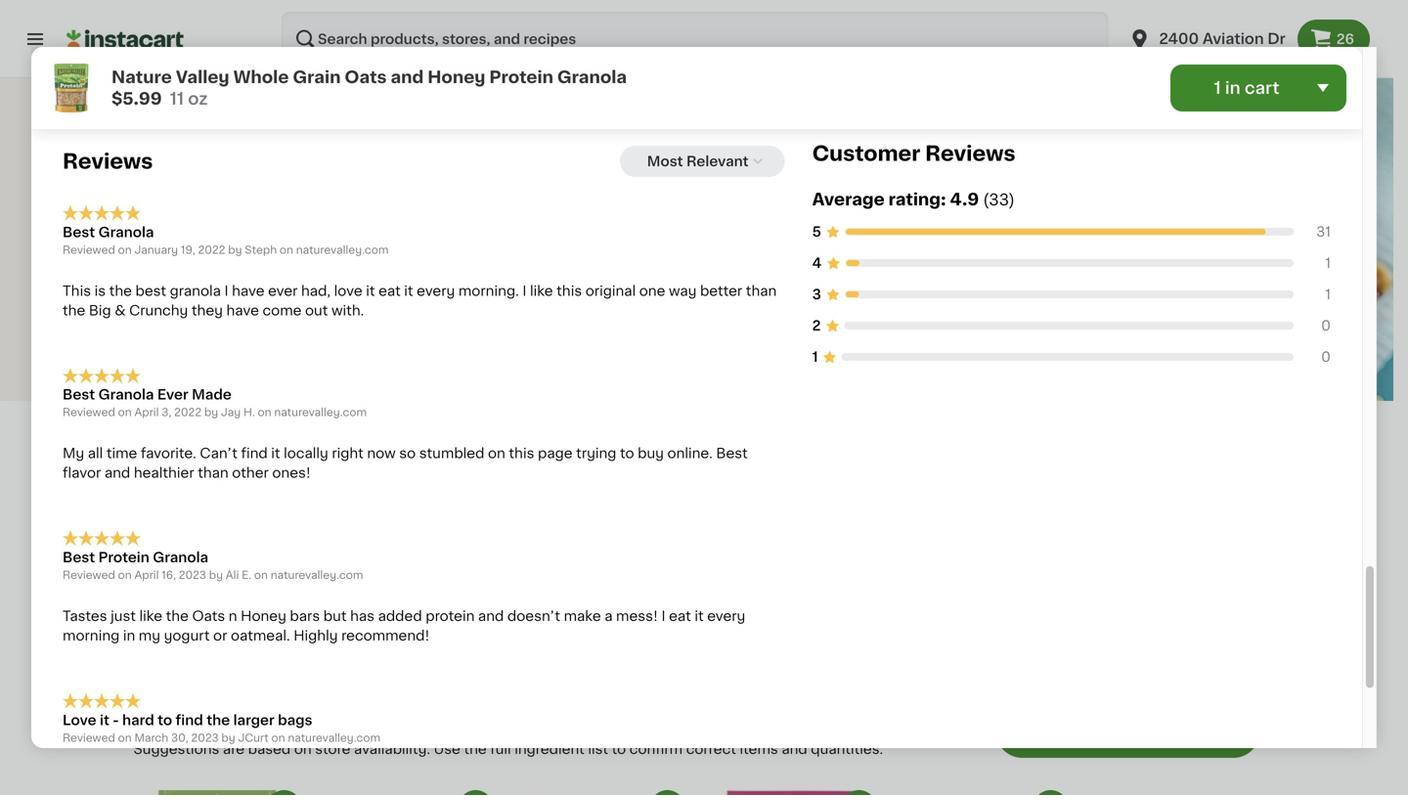 Task type: locate. For each thing, give the bounding box(es) containing it.
eat
[[128, 32, 151, 46]]

0 horizontal spatial reviews
[[63, 151, 153, 172]]

to right list
[[612, 742, 626, 756]]

oats inside nature valley whole grain oats and honey protein granola $5.99 11 oz
[[345, 69, 387, 86]]

0 for 1
[[1322, 350, 1332, 364]]

honey for bars
[[241, 610, 287, 623]]

0 vertical spatial 2022
[[198, 244, 225, 255]]

crunchy
[[129, 304, 188, 317]]

nutrition
[[1195, 62, 1242, 72]]

0 horizontal spatial recipe
[[203, 312, 248, 325]]

0 vertical spatial find
[[241, 447, 268, 461]]

than
[[746, 284, 777, 298], [198, 466, 229, 480]]

naturevalley.com
[[296, 244, 389, 255], [274, 407, 367, 418], [271, 570, 363, 581], [288, 733, 381, 744]]

april inside the best protein granola reviewed on april 16, 2023 by ali e. on naturevalley.com
[[134, 570, 159, 581]]

2 recipe from the left
[[343, 312, 388, 325]]

reviews up 4.9
[[926, 143, 1016, 164]]

in down just
[[123, 629, 135, 643]]

to left eat
[[111, 32, 125, 46]]

instacart logo image
[[67, 27, 184, 51]]

to inside my all time favorite. can't find it locally right now so stumbled on this page trying to buy online. best flavor and healthier than other ones!
[[620, 447, 635, 461]]

1 horizontal spatial this
[[557, 284, 582, 298]]

eat
[[379, 284, 401, 298], [669, 610, 692, 623]]

1 vertical spatial like
[[139, 610, 162, 623]]

1 vertical spatial than
[[198, 466, 229, 480]]

2 horizontal spatial time
[[259, 251, 284, 261]]

valley
[[176, 69, 230, 86]]

76051 button
[[311, 448, 399, 479]]

calories
[[1014, 62, 1057, 72]]

0 horizontal spatial this
[[509, 447, 535, 461]]

nutrient
[[1258, 36, 1301, 47]]

eat right love
[[379, 284, 401, 298]]

2 april from the top
[[134, 570, 159, 581]]

1 horizontal spatial reviews
[[926, 143, 1016, 164]]

granola bars image
[[697, 78, 1394, 401]]

1 vertical spatial 0
[[1322, 350, 1332, 364]]

naturevalley.com up love
[[296, 244, 389, 255]]

save
[[306, 312, 340, 325]]

than right "better"
[[746, 284, 777, 298]]

1 0 from the top
[[1322, 319, 1332, 333]]

find up 30,
[[176, 714, 203, 727]]

i
[[224, 284, 228, 298], [523, 284, 527, 298], [662, 610, 666, 623]]

oats up or
[[192, 610, 225, 623]]

eat inside the this is the best granola i have ever had,  love it eat it every morning.  i like this original one way better than the big & crunchy they have come out with.
[[379, 284, 401, 298]]

available
[[134, 450, 270, 477]]

like up my
[[139, 610, 162, 623]]

best up tastes
[[63, 551, 95, 565]]

by down made
[[204, 407, 218, 418]]

best
[[136, 284, 166, 298]]

time right active
[[171, 251, 196, 261]]

(dv)
[[1113, 36, 1138, 47]]

naturevalley.com up locally
[[274, 407, 367, 418]]

with.
[[332, 304, 364, 317]]

naturevalley.com inside love it - hard to find the larger bags reviewed on march 30, 2023 by jcurt on naturevalley.com
[[288, 733, 381, 744]]

my
[[139, 629, 160, 643]]

1 vertical spatial every
[[708, 610, 746, 623]]

0 vertical spatial 2023
[[179, 570, 206, 581]]

find inside love it - hard to find the larger bags reviewed on march 30, 2023 by jcurt on naturevalley.com
[[176, 714, 203, 727]]

customer
[[813, 143, 921, 164]]

love
[[63, 714, 96, 727]]

by left jcurt
[[222, 733, 235, 744]]

0 horizontal spatial time
[[106, 447, 137, 461]]

than down can't
[[198, 466, 229, 480]]

based
[[248, 742, 291, 756]]

0 vertical spatial 0
[[1322, 319, 1332, 333]]

customer reviews
[[813, 143, 1016, 164]]

confirm
[[630, 742, 683, 756]]

time inside my all time favorite. can't find it locally right now so stumbled on this page trying to buy online. best flavor and healthier than other ones!
[[106, 447, 137, 461]]

granola bars
[[134, 155, 370, 189]]

reviews down $5.99
[[63, 151, 153, 172]]

0 vertical spatial april
[[134, 407, 159, 418]]

granola inside nature valley whole grain oats and honey protein granola $5.99 11 oz
[[558, 69, 627, 86]]

0 vertical spatial protein
[[490, 69, 554, 86]]

1 horizontal spatial eat
[[669, 610, 692, 623]]

0 vertical spatial eat
[[379, 284, 401, 298]]

11
[[170, 91, 184, 107]]

of
[[1057, 49, 1068, 60]]

0 vertical spatial than
[[746, 284, 777, 298]]

daily
[[1188, 49, 1215, 60]]

stumbled
[[419, 447, 485, 461]]

in inside 1 in cart "field"
[[1226, 80, 1241, 96]]

this left original
[[557, 284, 582, 298]]

0 horizontal spatial find
[[176, 714, 203, 727]]

2 product group from the left
[[325, 790, 494, 795]]

best right online.
[[717, 447, 748, 461]]

ready to eat * the % daily value (dv) tells you how much a nutrient in a serving of food contributes to a daily diet. 2,000 calories a day is used for general nutrition advice.
[[63, 32, 1323, 72]]

is up big
[[95, 284, 106, 298]]

advice.
[[1244, 62, 1283, 72]]

this
[[557, 284, 582, 298], [509, 447, 535, 461]]

hard
[[122, 714, 154, 727]]

in inside the ready to eat * the % daily value (dv) tells you how much a nutrient in a serving of food contributes to a daily diet. 2,000 calories a day is used for general nutrition advice.
[[1304, 36, 1313, 47]]

1 vertical spatial find
[[176, 714, 203, 727]]

find up other on the left
[[241, 447, 268, 461]]

2022 right the 3,
[[174, 407, 202, 418]]

my all time favorite. can't find it locally right now so stumbled on this page trying to buy online. best flavor and healthier than other ones!
[[63, 447, 748, 480]]

is right day
[[1092, 62, 1101, 72]]

product group
[[134, 790, 302, 795], [325, 790, 494, 795], [517, 790, 685, 795], [709, 790, 877, 795], [901, 790, 1069, 795]]

eat right mess!
[[669, 610, 692, 623]]

1 inside "field"
[[1215, 80, 1222, 96]]

recipe down granola
[[203, 312, 248, 325]]

total time
[[229, 251, 284, 261]]

e.
[[242, 570, 252, 581]]

best protein granola reviewed on april 16, 2023 by ali e. on naturevalley.com
[[63, 551, 363, 581]]

1 vertical spatial this
[[509, 447, 535, 461]]

find for to
[[176, 714, 203, 727]]

2023 inside love it - hard to find the larger bags reviewed on march 30, 2023 by jcurt on naturevalley.com
[[191, 733, 219, 744]]

1 horizontal spatial recipe
[[343, 312, 388, 325]]

1 recipe from the left
[[203, 312, 248, 325]]

4 reviewed from the top
[[63, 733, 115, 744]]

make
[[564, 610, 601, 623]]

granola inside best granola reviewed on january 19, 2022 by steph on naturevalley.com
[[98, 225, 154, 239]]

recipe down love
[[343, 312, 388, 325]]

oats
[[345, 69, 387, 86], [192, 610, 225, 623]]

1 april from the top
[[134, 407, 159, 418]]

every right mess!
[[708, 610, 746, 623]]

1 in cart
[[1215, 80, 1280, 96]]

2 reviewed from the top
[[63, 407, 115, 418]]

naturevalley.com down bags on the bottom
[[288, 733, 381, 744]]

have right the they
[[226, 304, 259, 317]]

in
[[1304, 36, 1313, 47], [1226, 80, 1241, 96], [277, 450, 305, 477], [123, 629, 135, 643]]

best inside best granola ever made reviewed on april 3, 2022 by jay h. on naturevalley.com
[[63, 388, 95, 402]]

time right total
[[259, 251, 284, 261]]

reviewed up this on the top left of the page
[[63, 244, 115, 255]]

in inside tastes just like the oats n honey bars but has added protein and doesn't make a mess! i eat it every morning in my yogurt or oatmeal. highly recommend!
[[123, 629, 135, 643]]

best up my
[[63, 388, 95, 402]]

recipe for share recipe
[[203, 312, 248, 325]]

by left steph
[[228, 244, 242, 255]]

in down nutrition
[[1226, 80, 1241, 96]]

to up march
[[158, 714, 172, 727]]

reviewed up all
[[63, 407, 115, 418]]

1 horizontal spatial honey
[[428, 69, 486, 86]]

it
[[366, 284, 375, 298], [404, 284, 413, 298], [271, 447, 280, 461], [695, 610, 704, 623], [100, 714, 109, 727]]

best for this is the best granola i have ever had,  love it eat it every morning.  i like this original one way better than the big & crunchy they have come out with.
[[63, 225, 95, 239]]

like right morning.
[[530, 284, 553, 298]]

4.9
[[951, 191, 980, 208]]

time right all
[[106, 447, 137, 461]]

1 vertical spatial oats
[[192, 610, 225, 623]]

best up this on the top left of the page
[[63, 225, 95, 239]]

oats right the grain
[[345, 69, 387, 86]]

i right granola
[[224, 284, 228, 298]]

every left morning.
[[417, 284, 455, 298]]

0
[[1322, 319, 1332, 333], [1322, 350, 1332, 364]]

big
[[89, 304, 111, 317]]

1 horizontal spatial is
[[1092, 62, 1101, 72]]

(33)
[[983, 192, 1015, 208]]

1 horizontal spatial protein
[[490, 69, 554, 86]]

love it - hard to find the larger bags reviewed on march 30, 2023 by jcurt on naturevalley.com
[[63, 714, 381, 744]]

3,
[[162, 407, 172, 418]]

31
[[1317, 225, 1332, 239]]

ingredient
[[515, 742, 585, 756]]

much
[[1215, 36, 1246, 47]]

0 vertical spatial have
[[232, 284, 265, 298]]

just
[[111, 610, 136, 623]]

$5.99
[[112, 91, 162, 107]]

0 vertical spatial like
[[530, 284, 553, 298]]

1 horizontal spatial find
[[241, 447, 268, 461]]

and right the grain
[[391, 69, 424, 86]]

2 horizontal spatial i
[[662, 610, 666, 623]]

2023 right 30,
[[191, 733, 219, 744]]

4
[[813, 256, 822, 270]]

used
[[1104, 62, 1131, 72]]

by inside the best protein granola reviewed on april 16, 2023 by ali e. on naturevalley.com
[[209, 570, 223, 581]]

use
[[434, 742, 461, 756]]

now
[[367, 447, 396, 461]]

a right make
[[605, 610, 613, 623]]

2 0 from the top
[[1322, 350, 1332, 364]]

out
[[305, 304, 328, 317]]

0 vertical spatial oats
[[345, 69, 387, 86]]

reviewed down love
[[63, 733, 115, 744]]

0 horizontal spatial is
[[95, 284, 106, 298]]

4 product group from the left
[[709, 790, 877, 795]]

servings
[[316, 251, 364, 261]]

2023 right "16,"
[[179, 570, 206, 581]]

in right nutrient
[[1304, 36, 1313, 47]]

by right "e."
[[265, 580, 279, 590]]

like inside tastes just like the oats n honey bars but has added protein and doesn't make a mess! i eat it every morning in my yogurt or oatmeal. highly recommend!
[[139, 610, 162, 623]]

oats inside tastes just like the oats n honey bars but has added protein and doesn't make a mess! i eat it every morning in my yogurt or oatmeal. highly recommend!
[[192, 610, 225, 623]]

and right protein at left bottom
[[478, 610, 504, 623]]

1 horizontal spatial every
[[708, 610, 746, 623]]

0 vertical spatial is
[[1092, 62, 1101, 72]]

1:50pm
[[281, 580, 322, 590]]

1
[[1215, 80, 1222, 96], [1326, 256, 1332, 270], [1326, 288, 1332, 301], [813, 350, 818, 364]]

1 vertical spatial 2023
[[191, 733, 219, 744]]

honey inside tastes just like the oats n honey bars but has added protein and doesn't make a mess! i eat it every morning in my yogurt or oatmeal. highly recommend!
[[241, 610, 287, 623]]

best inside my all time favorite. can't find it locally right now so stumbled on this page trying to buy online. best flavor and healthier than other ones!
[[717, 447, 748, 461]]

find inside my all time favorite. can't find it locally right now so stumbled on this page trying to buy online. best flavor and healthier than other ones!
[[241, 447, 268, 461]]

0 vertical spatial this
[[557, 284, 582, 298]]

0 horizontal spatial eat
[[379, 284, 401, 298]]

0 vertical spatial honey
[[428, 69, 486, 86]]

have left ever
[[232, 284, 265, 298]]

kroger image
[[150, 555, 189, 594]]

1 reviewed from the top
[[63, 244, 115, 255]]

nature valley whole grain oats and honey protein granola $5.99 11 oz
[[112, 69, 627, 107]]

1 horizontal spatial than
[[746, 284, 777, 298]]

3 product group from the left
[[517, 790, 685, 795]]

i right morning.
[[523, 284, 527, 298]]

time
[[171, 251, 196, 261], [259, 251, 284, 261], [106, 447, 137, 461]]

like
[[530, 284, 553, 298], [139, 610, 162, 623]]

0 horizontal spatial oats
[[192, 610, 225, 623]]

1 vertical spatial protein
[[98, 551, 150, 565]]

they
[[192, 304, 223, 317]]

0 horizontal spatial protein
[[98, 551, 150, 565]]

on
[[118, 244, 132, 255], [280, 244, 293, 255], [118, 407, 132, 418], [258, 407, 272, 418], [488, 447, 506, 461], [118, 570, 132, 581], [254, 570, 268, 581], [118, 733, 132, 744], [272, 733, 285, 744], [294, 742, 312, 756]]

is inside the this is the best granola i have ever had,  love it eat it every morning.  i like this original one way better than the big & crunchy they have come out with.
[[95, 284, 106, 298]]

reviewed inside best granola ever made reviewed on april 3, 2022 by jay h. on naturevalley.com
[[63, 407, 115, 418]]

this left page
[[509, 447, 535, 461]]

2023 inside the best protein granola reviewed on april 16, 2023 by ali e. on naturevalley.com
[[179, 570, 206, 581]]

i right mess!
[[662, 610, 666, 623]]

reviewed up tastes
[[63, 570, 115, 581]]

0 vertical spatial every
[[417, 284, 455, 298]]

it inside my all time favorite. can't find it locally right now so stumbled on this page trying to buy online. best flavor and healthier than other ones!
[[271, 447, 280, 461]]

oats for grain
[[345, 69, 387, 86]]

availability.
[[354, 742, 430, 756]]

share recipe
[[159, 312, 248, 325]]

a down of
[[1060, 62, 1066, 72]]

april left "16,"
[[134, 570, 159, 581]]

2022 right 19,
[[198, 244, 225, 255]]

to left buy on the bottom left of the page
[[620, 447, 635, 461]]

1 horizontal spatial oats
[[345, 69, 387, 86]]

by inside love it - hard to find the larger bags reviewed on march 30, 2023 by jcurt on naturevalley.com
[[222, 733, 235, 744]]

naturevalley.com up bars
[[271, 570, 363, 581]]

april left the 3,
[[134, 407, 159, 418]]

steph
[[245, 244, 277, 255]]

one
[[640, 284, 666, 298]]

0 horizontal spatial honey
[[241, 610, 287, 623]]

recommend!
[[342, 629, 430, 643]]

0 horizontal spatial like
[[139, 610, 162, 623]]

reviewed inside the best protein granola reviewed on april 16, 2023 by ali e. on naturevalley.com
[[63, 570, 115, 581]]

1 vertical spatial april
[[134, 570, 159, 581]]

every inside tastes just like the oats n honey bars but has added protein and doesn't make a mess! i eat it every morning in my yogurt or oatmeal. highly recommend!
[[708, 610, 746, 623]]

the up yogurt
[[166, 610, 189, 623]]

naturevalley.com inside best granola ever made reviewed on april 3, 2022 by jay h. on naturevalley.com
[[274, 407, 367, 418]]

1 vertical spatial honey
[[241, 610, 287, 623]]

1 vertical spatial eat
[[669, 610, 692, 623]]

my
[[63, 447, 84, 461]]

1 vertical spatial 2022
[[174, 407, 202, 418]]

reviews
[[926, 143, 1016, 164], [63, 151, 153, 172]]

highly
[[294, 629, 338, 643]]

1 vertical spatial is
[[95, 284, 106, 298]]

26
[[1337, 32, 1355, 46]]

correct
[[687, 742, 737, 756]]

0 horizontal spatial than
[[198, 466, 229, 480]]

and right flavor
[[105, 466, 130, 480]]

76051
[[311, 450, 399, 477]]

save recipe
[[306, 312, 388, 325]]

honey inside nature valley whole grain oats and honey protein granola $5.99 11 oz
[[428, 69, 486, 86]]

by left ali
[[209, 570, 223, 581]]

kroger
[[205, 558, 263, 575]]

★★★★★
[[63, 205, 141, 221], [63, 205, 141, 221], [63, 368, 141, 384], [63, 368, 141, 384], [63, 531, 141, 547], [63, 531, 141, 547], [63, 694, 141, 709], [63, 694, 141, 709]]

the up the "are"
[[207, 714, 230, 727]]

the
[[1014, 36, 1034, 47]]

1 horizontal spatial time
[[171, 251, 196, 261]]

best granola reviewed on january 19, 2022 by steph on naturevalley.com
[[63, 225, 389, 255]]

best inside best granola reviewed on january 19, 2022 by steph on naturevalley.com
[[63, 225, 95, 239]]

larger
[[233, 714, 275, 727]]

the inside love it - hard to find the larger bags reviewed on march 30, 2023 by jcurt on naturevalley.com
[[207, 714, 230, 727]]

this inside the this is the best granola i have ever had,  love it eat it every morning.  i like this original one way better than the big & crunchy they have come out with.
[[557, 284, 582, 298]]

has
[[350, 610, 375, 623]]

3 reviewed from the top
[[63, 570, 115, 581]]

time for total time
[[259, 251, 284, 261]]

than inside the this is the best granola i have ever had,  love it eat it every morning.  i like this original one way better than the big & crunchy they have come out with.
[[746, 284, 777, 298]]

0 horizontal spatial every
[[417, 284, 455, 298]]

to inside love it - hard to find the larger bags reviewed on march 30, 2023 by jcurt on naturevalley.com
[[158, 714, 172, 727]]

contributes
[[1099, 49, 1162, 60]]

1 horizontal spatial like
[[530, 284, 553, 298]]

best inside the best protein granola reviewed on april 16, 2023 by ali e. on naturevalley.com
[[63, 551, 95, 565]]

by inside best granola ever made reviewed on april 3, 2022 by jay h. on naturevalley.com
[[204, 407, 218, 418]]



Task type: describe. For each thing, give the bounding box(es) containing it.
food
[[1071, 49, 1096, 60]]

granola inside best granola ever made reviewed on april 3, 2022 by jay h. on naturevalley.com
[[98, 388, 154, 402]]

1 horizontal spatial i
[[523, 284, 527, 298]]

jcurt
[[238, 733, 269, 744]]

ever
[[157, 388, 189, 402]]

on inside my all time favorite. can't find it locally right now so stumbled on this page trying to buy online. best flavor and healthier than other ones!
[[488, 447, 506, 461]]

diet.
[[1217, 49, 1242, 60]]

honey for protein
[[428, 69, 486, 86]]

by inside kroger delivery by 1:50pm
[[265, 580, 279, 590]]

all
[[88, 447, 103, 461]]

the up & at the left top of page
[[109, 284, 132, 298]]

made
[[192, 388, 232, 402]]

active
[[134, 251, 169, 261]]

jay
[[221, 407, 241, 418]]

1 in cart field
[[1171, 65, 1347, 112]]

and inside nature valley whole grain oats and honey protein granola $5.99 11 oz
[[391, 69, 424, 86]]

1 vertical spatial have
[[226, 304, 259, 317]]

total
[[229, 251, 256, 261]]

online.
[[668, 447, 713, 461]]

in right other on the left
[[277, 450, 305, 477]]

granola inside the best protein granola reviewed on april 16, 2023 by ali e. on naturevalley.com
[[153, 551, 208, 565]]

reviewed inside love it - hard to find the larger bags reviewed on march 30, 2023 by jcurt on naturevalley.com
[[63, 733, 115, 744]]

day
[[1069, 62, 1089, 72]]

19,
[[181, 244, 195, 255]]

reviewed inside best granola reviewed on january 19, 2022 by steph on naturevalley.com
[[63, 244, 115, 255]]

0 horizontal spatial i
[[224, 284, 228, 298]]

are
[[223, 742, 245, 756]]

%
[[1037, 36, 1047, 47]]

share
[[159, 312, 200, 325]]

general
[[1151, 62, 1192, 72]]

n
[[229, 610, 237, 623]]

january
[[134, 244, 178, 255]]

other
[[232, 466, 269, 480]]

this inside my all time favorite. can't find it locally right now so stumbled on this page trying to buy online. best flavor and healthier than other ones!
[[509, 447, 535, 461]]

store
[[315, 742, 351, 756]]

this is the best granola i have ever had,  love it eat it every morning.  i like this original one way better than the big & crunchy they have come out with.
[[63, 284, 777, 317]]

2022 inside best granola reviewed on january 19, 2022 by steph on naturevalley.com
[[198, 244, 225, 255]]

or
[[213, 629, 227, 643]]

and inside my all time favorite. can't find it locally right now so stumbled on this page trying to buy online. best flavor and healthier than other ones!
[[105, 466, 130, 480]]

ali
[[226, 570, 239, 581]]

suggestions are based on store availability. use the full ingredient list to confirm correct items and quantities.
[[134, 742, 884, 756]]

best for my all time favorite. can't find it locally right now so stumbled on this page trying to buy online. best flavor and healthier than other ones!
[[63, 388, 95, 402]]

a left 26 on the right of the page
[[1316, 36, 1323, 47]]

recipe for save recipe
[[343, 312, 388, 325]]

naturevalley.com inside the best protein granola reviewed on april 16, 2023 by ali e. on naturevalley.com
[[271, 570, 363, 581]]

april inside best granola ever made reviewed on april 3, 2022 by jay h. on naturevalley.com
[[134, 407, 159, 418]]

&
[[115, 304, 126, 317]]

a inside tastes just like the oats n honey bars but has added protein and doesn't make a mess! i eat it every morning in my yogurt or oatmeal. highly recommend!
[[605, 610, 613, 623]]

oatmeal.
[[231, 629, 290, 643]]

so
[[399, 447, 416, 461]]

serving
[[1014, 49, 1054, 60]]

time for active time
[[171, 251, 196, 261]]

daily
[[1049, 36, 1077, 47]]

quantities.
[[811, 742, 884, 756]]

2
[[813, 319, 821, 333]]

for
[[1133, 62, 1149, 72]]

ones!
[[272, 466, 311, 480]]

i inside tastes just like the oats n honey bars but has added protein and doesn't make a mess! i eat it every morning in my yogurt or oatmeal. highly recommend!
[[662, 610, 666, 623]]

-
[[113, 714, 119, 727]]

most relevant button
[[620, 146, 785, 177]]

is inside the ready to eat * the % daily value (dv) tells you how much a nutrient in a serving of food contributes to a daily diet. 2,000 calories a day is used for general nutrition advice.
[[1092, 62, 1101, 72]]

yogurt
[[164, 629, 210, 643]]

the inside tastes just like the oats n honey bars but has added protein and doesn't make a mess! i eat it every morning in my yogurt or oatmeal. highly recommend!
[[166, 610, 189, 623]]

and right the items
[[782, 742, 808, 756]]

find for can't
[[241, 447, 268, 461]]

it inside love it - hard to find the larger bags reviewed on march 30, 2023 by jcurt on naturevalley.com
[[100, 714, 109, 727]]

and inside tastes just like the oats n honey bars but has added protein and doesn't make a mess! i eat it every morning in my yogurt or oatmeal. highly recommend!
[[478, 610, 504, 623]]

full
[[490, 742, 511, 756]]

nature
[[112, 69, 172, 86]]

like inside the this is the best granola i have ever had,  love it eat it every morning.  i like this original one way better than the big & crunchy they have come out with.
[[530, 284, 553, 298]]

march
[[134, 733, 168, 744]]

to up general
[[1165, 49, 1176, 60]]

trying
[[576, 447, 617, 461]]

rating:
[[889, 191, 947, 208]]

flavor
[[63, 466, 101, 480]]

protein inside nature valley whole grain oats and honey protein granola $5.99 11 oz
[[490, 69, 554, 86]]

it inside tastes just like the oats n honey bars but has added protein and doesn't make a mess! i eat it every morning in my yogurt or oatmeal. highly recommend!
[[695, 610, 704, 623]]

*
[[1005, 36, 1010, 47]]

morning
[[63, 629, 120, 643]]

locally
[[284, 447, 329, 461]]

how
[[1189, 36, 1212, 47]]

best for tastes just like the oats n honey bars but has added protein and doesn't make a mess! i eat it every morning in my yogurt or oatmeal. highly recommend!
[[63, 551, 95, 565]]

best granola ever made reviewed on april 3, 2022 by jay h. on naturevalley.com
[[63, 388, 367, 418]]

morning.
[[459, 284, 519, 298]]

original
[[586, 284, 636, 298]]

kroger delivery by 1:50pm
[[205, 558, 322, 590]]

most relevant
[[647, 155, 749, 168]]

h.
[[244, 407, 255, 418]]

available in 76051
[[134, 450, 399, 477]]

the left full in the left of the page
[[464, 742, 487, 756]]

active time
[[134, 251, 196, 261]]

delivery
[[216, 580, 262, 590]]

page
[[538, 447, 573, 461]]

right
[[332, 447, 364, 461]]

the down this on the top left of the page
[[63, 304, 85, 317]]

5 product group from the left
[[901, 790, 1069, 795]]

this
[[63, 284, 91, 298]]

1 product group from the left
[[134, 790, 302, 795]]

2022 inside best granola ever made reviewed on april 3, 2022 by jay h. on naturevalley.com
[[174, 407, 202, 418]]

buy
[[638, 447, 664, 461]]

protein
[[426, 610, 475, 623]]

tastes just like the oats n honey bars but has added protein and doesn't make a mess! i eat it every morning in my yogurt or oatmeal. highly recommend!
[[63, 610, 746, 643]]

0 for 2
[[1322, 319, 1332, 333]]

most
[[647, 155, 683, 168]]

a down 'you'
[[1179, 49, 1186, 60]]

a up 2,000
[[1248, 36, 1255, 47]]

naturevalley.com inside best granola reviewed on january 19, 2022 by steph on naturevalley.com
[[296, 244, 389, 255]]

eat inside tastes just like the oats n honey bars but has added protein and doesn't make a mess! i eat it every morning in my yogurt or oatmeal. highly recommend!
[[669, 610, 692, 623]]

but
[[324, 610, 347, 623]]

average
[[813, 191, 885, 208]]

by inside best granola reviewed on january 19, 2022 by steph on naturevalley.com
[[228, 244, 242, 255]]

doesn't
[[508, 610, 561, 623]]

than inside my all time favorite. can't find it locally right now so stumbled on this page trying to buy online. best flavor and healthier than other ones!
[[198, 466, 229, 480]]

cart
[[1245, 80, 1280, 96]]

added
[[378, 610, 422, 623]]

protein inside the best protein granola reviewed on april 16, 2023 by ali e. on naturevalley.com
[[98, 551, 150, 565]]

every inside the this is the best granola i have ever had,  love it eat it every morning.  i like this original one way better than the big & crunchy they have come out with.
[[417, 284, 455, 298]]

oats for the
[[192, 610, 225, 623]]



Task type: vqa. For each thing, say whether or not it's contained in the screenshot.
'Oats' associated with Grain
yes



